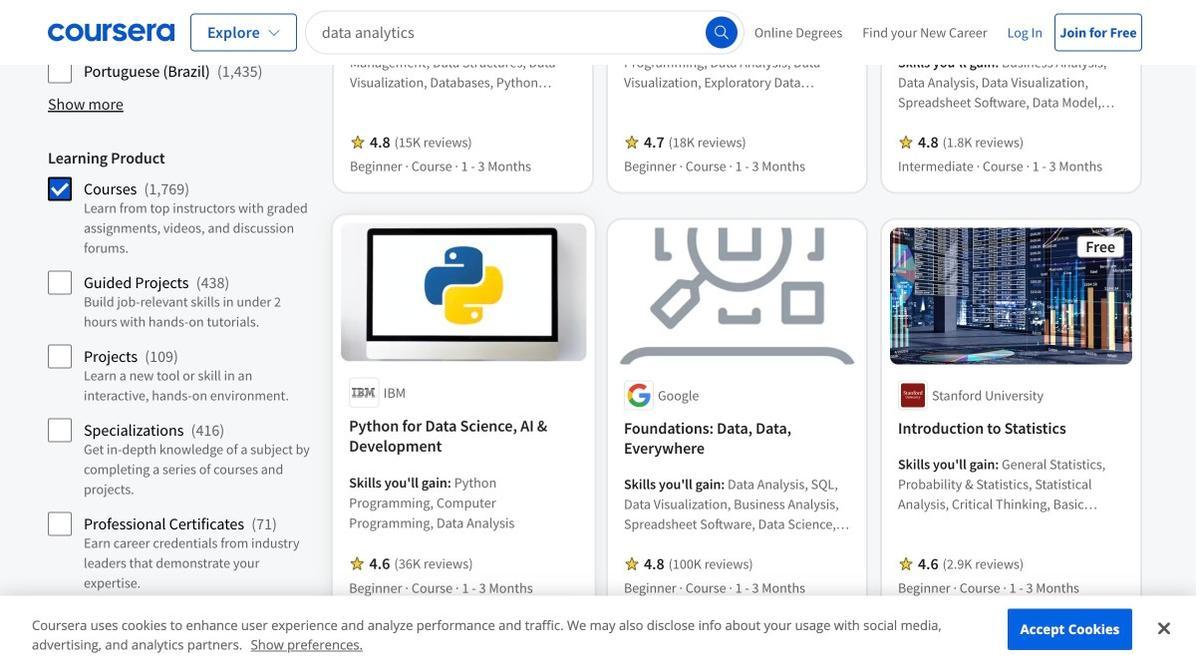 Task type: vqa. For each thing, say whether or not it's contained in the screenshot.
Skills
no



Task type: locate. For each thing, give the bounding box(es) containing it.
0 horizontal spatial (4.8 stars) element
[[370, 132, 391, 152]]

1 horizontal spatial (4.8 stars) element
[[644, 554, 665, 574]]

None search field
[[305, 10, 745, 54]]

1 (4.6 stars) element from the left
[[370, 554, 390, 574]]

(4.7 stars) element
[[644, 132, 665, 152]]

1 horizontal spatial (4.6 stars) element
[[918, 554, 939, 574]]

coursera image
[[48, 16, 175, 48]]

group
[[48, 148, 314, 666]]

What do you want to learn? text field
[[305, 10, 745, 54]]

(4.6 stars) element
[[370, 554, 390, 574], [918, 554, 939, 574]]

(4.8 stars) element
[[370, 132, 391, 152], [918, 132, 939, 152], [644, 554, 665, 574]]

privacy alert dialog
[[0, 596, 1197, 666]]

0 horizontal spatial (4.6 stars) element
[[370, 554, 390, 574]]



Task type: describe. For each thing, give the bounding box(es) containing it.
2 (4.6 stars) element from the left
[[918, 554, 939, 574]]

2 horizontal spatial (4.8 stars) element
[[918, 132, 939, 152]]



